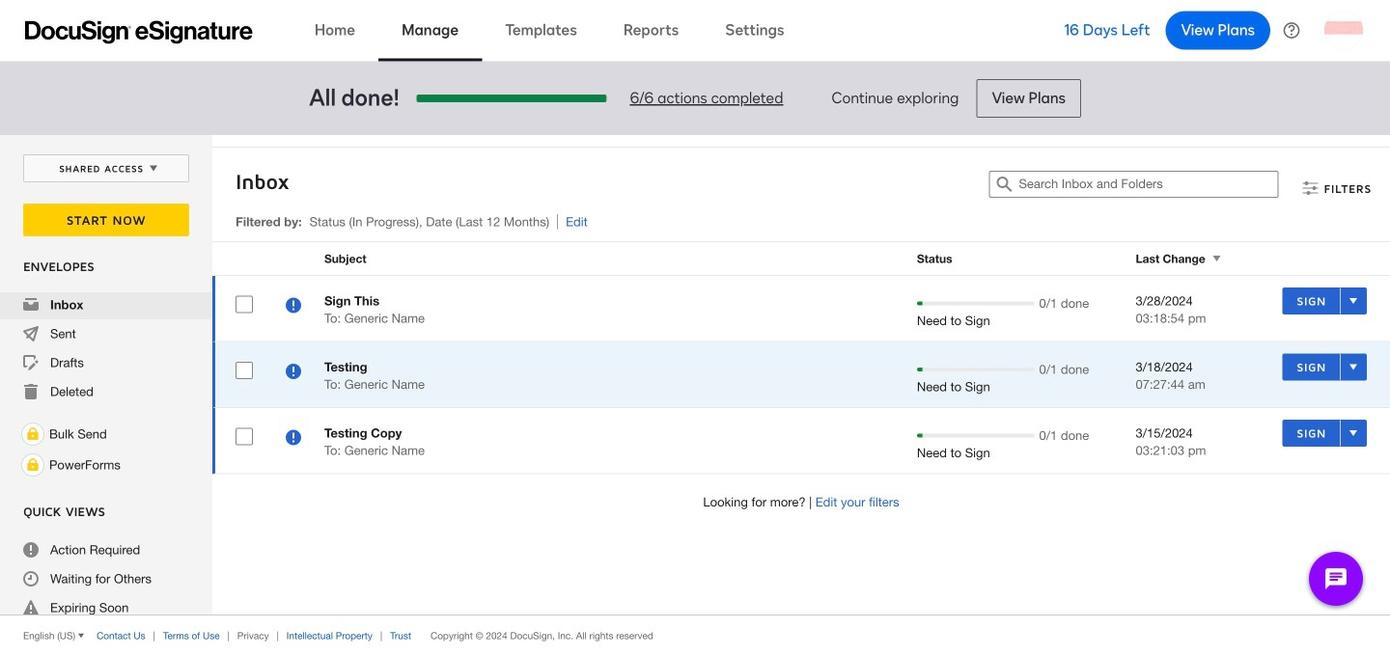 Task type: describe. For each thing, give the bounding box(es) containing it.
your uploaded profile image image
[[1325, 11, 1363, 50]]

action required image
[[23, 543, 39, 558]]

draft image
[[23, 355, 39, 371]]

lock image
[[21, 454, 44, 477]]

1 need to sign image from the top
[[286, 298, 301, 316]]

2 need to sign image from the top
[[286, 364, 301, 382]]

inbox image
[[23, 297, 39, 313]]

docusign esignature image
[[25, 21, 253, 44]]

Search Inbox and Folders text field
[[1019, 172, 1278, 197]]

more info region
[[0, 615, 1390, 657]]

alert image
[[23, 601, 39, 616]]

need to sign image
[[286, 430, 301, 448]]

trash image
[[23, 384, 39, 400]]



Task type: locate. For each thing, give the bounding box(es) containing it.
need to sign image
[[286, 298, 301, 316], [286, 364, 301, 382]]

lock image
[[21, 423, 44, 446]]

secondary navigation region
[[0, 135, 1390, 657]]

1 vertical spatial need to sign image
[[286, 364, 301, 382]]

sent image
[[23, 326, 39, 342]]

clock image
[[23, 572, 39, 587]]

0 vertical spatial need to sign image
[[286, 298, 301, 316]]



Task type: vqa. For each thing, say whether or not it's contained in the screenshot.
second Need to Sign icon from the bottom
yes



